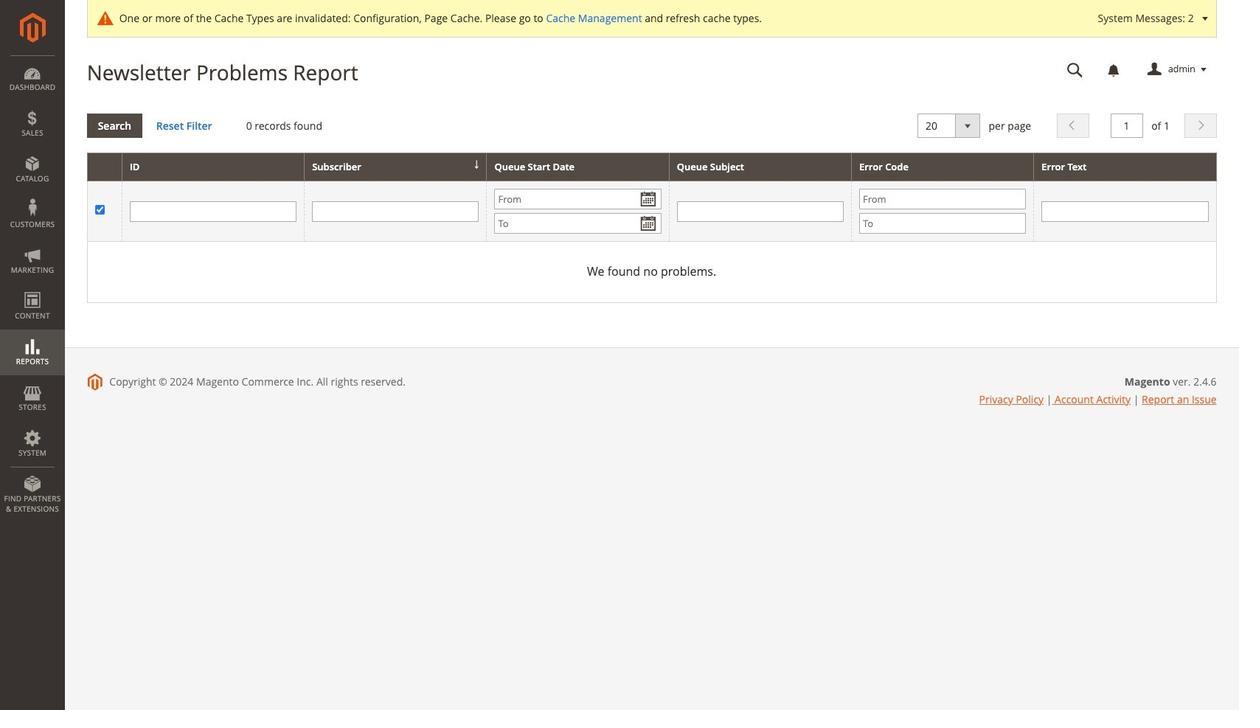 Task type: locate. For each thing, give the bounding box(es) containing it.
To text field
[[495, 213, 662, 234], [860, 213, 1027, 234]]

2 to text field from the left
[[860, 213, 1027, 234]]

to text field down from text field
[[495, 213, 662, 234]]

None text field
[[312, 201, 479, 222], [1042, 201, 1209, 222], [312, 201, 479, 222], [1042, 201, 1209, 222]]

menu bar
[[0, 55, 65, 522]]

to text field down from text box
[[860, 213, 1027, 234]]

None checkbox
[[95, 205, 105, 215]]

1 to text field from the left
[[495, 213, 662, 234]]

to text field for from text field
[[495, 213, 662, 234]]

None text field
[[1057, 57, 1094, 83], [1111, 113, 1144, 138], [130, 201, 297, 222], [677, 201, 844, 222], [1057, 57, 1094, 83], [1111, 113, 1144, 138], [130, 201, 297, 222], [677, 201, 844, 222]]

1 horizontal spatial to text field
[[860, 213, 1027, 234]]

0 horizontal spatial to text field
[[495, 213, 662, 234]]



Task type: describe. For each thing, give the bounding box(es) containing it.
to text field for from text box
[[860, 213, 1027, 234]]

From text field
[[495, 189, 662, 210]]

From text field
[[860, 189, 1027, 210]]

magento admin panel image
[[20, 13, 45, 43]]



